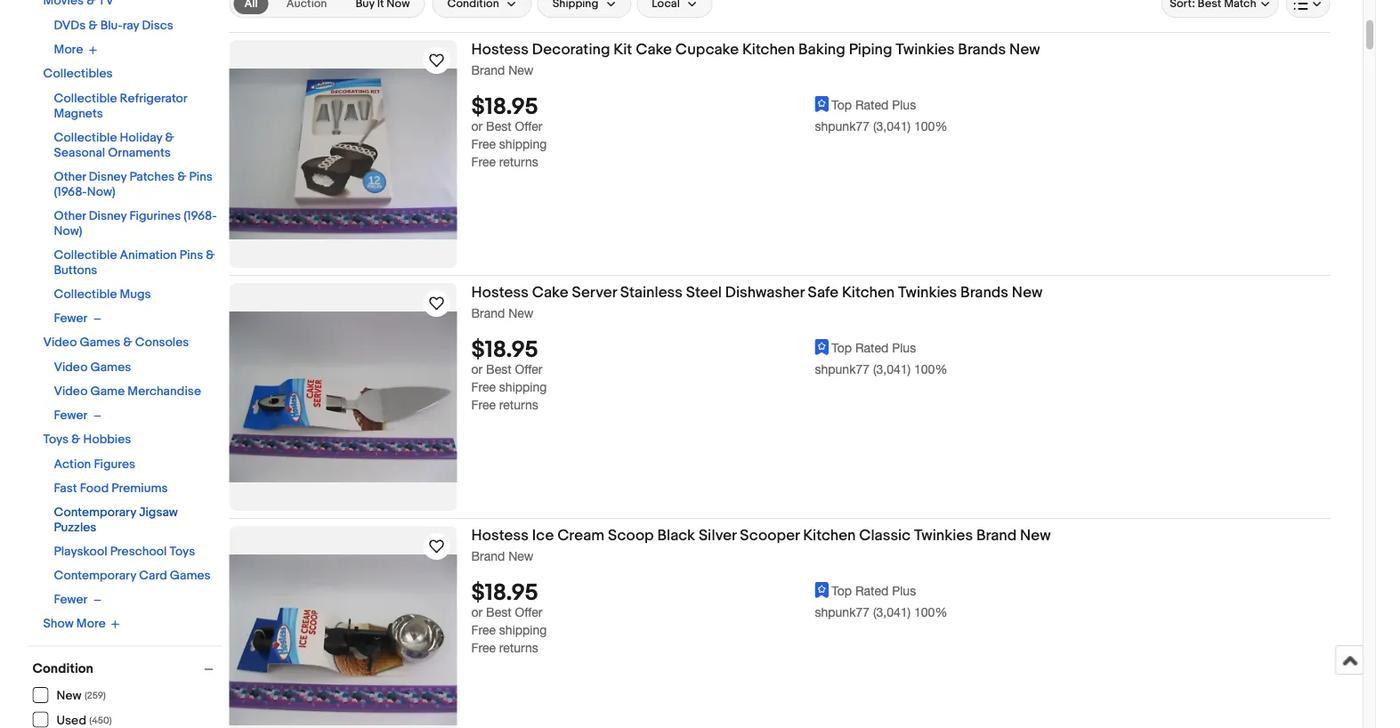 Task type: locate. For each thing, give the bounding box(es) containing it.
1 or from the top
[[471, 119, 483, 134]]

games inside video games video game merchandise
[[90, 361, 131, 376]]

contemporary jigsaw puzzles link
[[54, 506, 178, 536]]

games up video games link
[[80, 336, 120, 351]]

1 vertical spatial brands
[[961, 284, 1009, 302]]

3 shipping from the top
[[499, 623, 547, 638]]

toys up action
[[43, 433, 69, 448]]

0 vertical spatial now)
[[87, 185, 116, 200]]

collectible down collectibles link
[[54, 92, 117, 107]]

2 or best offer from the top
[[471, 363, 543, 377]]

0 vertical spatial shpunk77
[[815, 119, 870, 134]]

2 free from the top
[[471, 155, 496, 170]]

0 vertical spatial disney
[[89, 170, 127, 185]]

fast
[[54, 482, 77, 497]]

3 100% from the top
[[914, 606, 948, 620]]

4 free from the top
[[471, 398, 496, 413]]

video games link
[[54, 361, 131, 376]]

twinkies
[[896, 41, 955, 59], [898, 284, 957, 302], [914, 527, 973, 545]]

1 (3,041) from the top
[[873, 119, 911, 134]]

1 vertical spatial fewer button
[[54, 409, 102, 424]]

kitchen inside hostess ice cream scoop black silver scooper kitchen classic twinkies brand new brand new
[[803, 527, 856, 545]]

2 disney from the top
[[89, 209, 127, 224]]

hostess decorating kit cake cupcake kitchen baking piping twinkies brands new heading
[[471, 41, 1041, 59]]

buttons
[[54, 264, 97, 279]]

2 vertical spatial kitchen
[[803, 527, 856, 545]]

2 (3,041) from the top
[[873, 363, 911, 377]]

0 vertical spatial shpunk77 (3,041) 100% free shipping free returns
[[471, 119, 948, 170]]

2 vertical spatial top rated plus
[[832, 584, 916, 599]]

seasonal
[[54, 146, 105, 161]]

2 100% from the top
[[914, 363, 948, 377]]

brands
[[958, 41, 1006, 59], [961, 284, 1009, 302]]

animation
[[120, 248, 177, 264]]

1 contemporary from the top
[[54, 506, 136, 521]]

3 $18.95 from the top
[[471, 580, 538, 608]]

2 vertical spatial fewer button
[[54, 593, 102, 608]]

top rated plus for baking
[[832, 98, 916, 112]]

(3,041) down hostess cake server stainless steel dishwasher safe kitchen twinkies brands new link
[[873, 363, 911, 377]]

2 hostess from the top
[[471, 284, 529, 302]]

0 vertical spatial (3,041)
[[873, 119, 911, 134]]

cake left server
[[532, 284, 569, 302]]

100% for safe
[[914, 363, 948, 377]]

listing options selector. list view selected. image
[[1294, 0, 1323, 11]]

1 vertical spatial shpunk77
[[815, 363, 870, 377]]

2 top rated plus image from the top
[[815, 583, 829, 599]]

0 vertical spatial best
[[486, 119, 512, 134]]

fewer button down "collectible mugs" link
[[54, 312, 102, 327]]

shpunk77 down safe
[[815, 363, 870, 377]]

condition
[[33, 662, 93, 678]]

hostess cake server stainless steel dishwasher safe kitchen twinkies brands new brand new
[[471, 284, 1043, 321]]

new
[[1010, 41, 1041, 59], [509, 63, 534, 77], [1012, 284, 1043, 302], [509, 306, 534, 321], [1020, 527, 1051, 545], [509, 549, 534, 564], [57, 689, 82, 704]]

best for hostess cake server stainless steel dishwasher safe kitchen twinkies brands new
[[486, 363, 512, 377]]

new (259)
[[57, 689, 106, 704]]

games for video
[[90, 361, 131, 376]]

0 vertical spatial twinkies
[[896, 41, 955, 59]]

shpunk77 (3,041) 100% free shipping free returns
[[471, 119, 948, 170], [471, 363, 948, 413], [471, 606, 948, 656]]

3 or from the top
[[471, 606, 483, 620]]

0 vertical spatial top
[[832, 98, 852, 112]]

(3,041) for scooper
[[873, 606, 911, 620]]

decorating
[[532, 41, 610, 59]]

brands for hostess decorating kit cake cupcake kitchen baking piping twinkies brands new
[[958, 41, 1006, 59]]

top rated plus image
[[815, 340, 829, 356], [815, 583, 829, 599]]

watch hostess cake server stainless steel dishwasher safe kitchen twinkies brands new image
[[426, 293, 447, 315]]

top rated plus for scooper
[[832, 584, 916, 599]]

1 top rated plus from the top
[[832, 98, 916, 112]]

piping
[[849, 41, 893, 59]]

brands inside 'hostess cake server stainless steel dishwasher safe kitchen twinkies brands new brand new'
[[961, 284, 1009, 302]]

(1968- down "seasonal"
[[54, 185, 87, 200]]

100% for baking
[[914, 119, 948, 134]]

other disney patches & pins (1968-now) link
[[54, 170, 213, 200]]

1 best from the top
[[486, 119, 512, 134]]

1 vertical spatial returns
[[499, 398, 538, 413]]

returns
[[499, 155, 538, 170], [499, 398, 538, 413], [499, 641, 538, 656]]

2 vertical spatial returns
[[499, 641, 538, 656]]

3 rated from the top
[[856, 584, 889, 599]]

contemporary down food
[[54, 506, 136, 521]]

top for baking
[[832, 98, 852, 112]]

kitchen left classic
[[803, 527, 856, 545]]

1 vertical spatial contemporary
[[54, 569, 136, 584]]

rated down classic
[[856, 584, 889, 599]]

shpunk77 down classic
[[815, 606, 870, 620]]

1 plus from the top
[[892, 98, 916, 112]]

100%
[[914, 119, 948, 134], [914, 363, 948, 377], [914, 606, 948, 620]]

2 vertical spatial hostess
[[471, 527, 529, 545]]

top down safe
[[832, 341, 852, 355]]

1 vertical spatial games
[[90, 361, 131, 376]]

1 vertical spatial or
[[471, 363, 483, 377]]

2 vertical spatial $18.95
[[471, 580, 538, 608]]

1 top rated plus image from the top
[[815, 340, 829, 356]]

0 vertical spatial games
[[80, 336, 120, 351]]

0 vertical spatial 100%
[[914, 119, 948, 134]]

patches
[[129, 170, 175, 185]]

1 horizontal spatial toys
[[170, 545, 195, 560]]

collectible down buttons
[[54, 288, 117, 303]]

1 vertical spatial top rated plus image
[[815, 583, 829, 599]]

0 vertical spatial or
[[471, 119, 483, 134]]

cake
[[636, 41, 672, 59], [532, 284, 569, 302]]

1 shpunk77 from the top
[[815, 119, 870, 134]]

video up video games link
[[43, 336, 77, 351]]

contemporary down playskool
[[54, 569, 136, 584]]

(1968- right figurines
[[184, 209, 217, 224]]

1 vertical spatial top rated plus
[[832, 341, 916, 355]]

1 vertical spatial 100%
[[914, 363, 948, 377]]

hostess decorating kit cake cupcake kitchen baking piping twinkies brands new brand new
[[471, 41, 1041, 77]]

best for hostess ice cream scoop black silver scooper kitchen classic twinkies brand new
[[486, 606, 512, 620]]

0 horizontal spatial cake
[[532, 284, 569, 302]]

1 hostess from the top
[[471, 41, 529, 59]]

0 horizontal spatial now)
[[54, 224, 82, 240]]

0 vertical spatial brands
[[958, 41, 1006, 59]]

top rated plus image down safe
[[815, 340, 829, 356]]

hostess inside 'hostess cake server stainless steel dishwasher safe kitchen twinkies brands new brand new'
[[471, 284, 529, 302]]

hostess decorating kit cake cupcake kitchen baking piping twinkies brands new image
[[229, 69, 457, 240]]

games inside action figures fast food premiums contemporary jigsaw puzzles playskool preschool toys contemporary card games
[[170, 569, 211, 584]]

disney
[[89, 170, 127, 185], [89, 209, 127, 224]]

contemporary
[[54, 506, 136, 521], [54, 569, 136, 584]]

plus for scooper
[[892, 584, 916, 599]]

3 returns from the top
[[499, 641, 538, 656]]

2 offer from the top
[[515, 363, 543, 377]]

2 vertical spatial rated
[[856, 584, 889, 599]]

hostess right watch hostess decorating kit cake cupcake kitchen baking piping twinkies brands new image
[[471, 41, 529, 59]]

2 vertical spatial or best offer
[[471, 606, 543, 620]]

kitchen for safe
[[842, 284, 895, 302]]

2 vertical spatial shipping
[[499, 623, 547, 638]]

black
[[658, 527, 695, 545]]

3 (3,041) from the top
[[873, 606, 911, 620]]

video game merchandise link
[[54, 385, 201, 400]]

shpunk77 for baking
[[815, 119, 870, 134]]

1 vertical spatial best
[[486, 363, 512, 377]]

100% down "hostess decorating kit cake cupcake kitchen baking piping twinkies brands new" link on the top
[[914, 119, 948, 134]]

rated for safe
[[856, 341, 889, 355]]

100% down hostess cake server stainless steel dishwasher safe kitchen twinkies brands new link
[[914, 363, 948, 377]]

1 vertical spatial plus
[[892, 341, 916, 355]]

top rated plus down classic
[[832, 584, 916, 599]]

hostess inside hostess decorating kit cake cupcake kitchen baking piping twinkies brands new brand new
[[471, 41, 529, 59]]

fewer up show more
[[54, 593, 88, 608]]

top rated plus image down hostess ice cream scoop black silver scooper kitchen classic twinkies brand new brand new
[[815, 583, 829, 599]]

2 vertical spatial (3,041)
[[873, 606, 911, 620]]

2 vertical spatial offer
[[515, 606, 543, 620]]

0 vertical spatial fewer button
[[54, 312, 102, 327]]

2 vertical spatial twinkies
[[914, 527, 973, 545]]

1 horizontal spatial now)
[[87, 185, 116, 200]]

condition button
[[33, 662, 221, 678]]

3 or best offer from the top
[[471, 606, 543, 620]]

2 vertical spatial 100%
[[914, 606, 948, 620]]

2 returns from the top
[[499, 398, 538, 413]]

1 vertical spatial rated
[[856, 341, 889, 355]]

0 vertical spatial returns
[[499, 155, 538, 170]]

stainless
[[620, 284, 683, 302]]

collectible
[[54, 92, 117, 107], [54, 131, 117, 146], [54, 248, 117, 264], [54, 288, 117, 303]]

safe
[[808, 284, 839, 302]]

hostess ice cream scoop black silver scooper kitchen classic twinkies brand new brand new
[[471, 527, 1051, 564]]

(3,041) down "hostess decorating kit cake cupcake kitchen baking piping twinkies brands new" link on the top
[[873, 119, 911, 134]]

1 $18.95 from the top
[[471, 94, 538, 122]]

1 top from the top
[[832, 98, 852, 112]]

2 vertical spatial shpunk77 (3,041) 100% free shipping free returns
[[471, 606, 948, 656]]

0 vertical spatial video
[[43, 336, 77, 351]]

0 vertical spatial top rated plus
[[832, 98, 916, 112]]

shipping for cake
[[499, 380, 547, 395]]

more down the dvds
[[54, 43, 83, 58]]

2 vertical spatial best
[[486, 606, 512, 620]]

ray
[[123, 19, 139, 34]]

now) down "seasonal"
[[87, 185, 116, 200]]

2 vertical spatial games
[[170, 569, 211, 584]]

3 top from the top
[[832, 584, 852, 599]]

hostess cake server stainless steel dishwasher safe kitchen twinkies brands new link
[[471, 284, 1331, 305]]

1 disney from the top
[[89, 170, 127, 185]]

1 rated from the top
[[856, 98, 889, 112]]

2 other from the top
[[54, 209, 86, 224]]

hostess for hostess decorating kit cake cupcake kitchen baking piping twinkies brands new
[[471, 41, 529, 59]]

playskool preschool toys link
[[54, 545, 195, 560]]

3 shpunk77 from the top
[[815, 606, 870, 620]]

games up game
[[90, 361, 131, 376]]

server
[[572, 284, 617, 302]]

0 vertical spatial fewer
[[54, 312, 88, 327]]

top
[[832, 98, 852, 112], [832, 341, 852, 355], [832, 584, 852, 599]]

more right show
[[76, 617, 106, 632]]

other down "seasonal"
[[54, 170, 86, 185]]

6 free from the top
[[471, 641, 496, 656]]

1 horizontal spatial (1968-
[[184, 209, 217, 224]]

1 vertical spatial video
[[54, 361, 88, 376]]

other up buttons
[[54, 209, 86, 224]]

kitchen inside hostess decorating kit cake cupcake kitchen baking piping twinkies brands new brand new
[[743, 41, 795, 59]]

1 vertical spatial other
[[54, 209, 86, 224]]

1 or best offer from the top
[[471, 119, 543, 134]]

or best offer for decorating
[[471, 119, 543, 134]]

0 vertical spatial (1968-
[[54, 185, 87, 200]]

2 plus from the top
[[892, 341, 916, 355]]

3 top rated plus from the top
[[832, 584, 916, 599]]

0 vertical spatial hostess
[[471, 41, 529, 59]]

1 vertical spatial or best offer
[[471, 363, 543, 377]]

twinkies inside hostess decorating kit cake cupcake kitchen baking piping twinkies brands new brand new
[[896, 41, 955, 59]]

0 vertical spatial offer
[[515, 119, 543, 134]]

1 100% from the top
[[914, 119, 948, 134]]

0 vertical spatial $18.95
[[471, 94, 538, 122]]

top rated plus right top rated plus image
[[832, 98, 916, 112]]

shipping for decorating
[[499, 137, 547, 152]]

returns for ice
[[499, 641, 538, 656]]

3 offer from the top
[[515, 606, 543, 620]]

ornaments
[[108, 146, 171, 161]]

collectible refrigerator magnets link
[[54, 92, 187, 122]]

2 shpunk77 (3,041) 100% free shipping free returns from the top
[[471, 363, 948, 413]]

kitchen inside 'hostess cake server stainless steel dishwasher safe kitchen twinkies brands new brand new'
[[842, 284, 895, 302]]

collectible down magnets
[[54, 131, 117, 146]]

premiums
[[112, 482, 168, 497]]

1 shipping from the top
[[499, 137, 547, 152]]

(1968-
[[54, 185, 87, 200], [184, 209, 217, 224]]

1 vertical spatial kitchen
[[842, 284, 895, 302]]

plus down hostess cake server stainless steel dishwasher safe kitchen twinkies brands new link
[[892, 341, 916, 355]]

or
[[471, 119, 483, 134], [471, 363, 483, 377], [471, 606, 483, 620]]

2 $18.95 from the top
[[471, 337, 538, 365]]

toys & hobbies
[[43, 433, 131, 448]]

1 vertical spatial $18.95
[[471, 337, 538, 365]]

video down video games & consoles
[[54, 361, 88, 376]]

2 vertical spatial shpunk77
[[815, 606, 870, 620]]

0 horizontal spatial (1968-
[[54, 185, 87, 200]]

plus
[[892, 98, 916, 112], [892, 341, 916, 355], [892, 584, 916, 599]]

0 vertical spatial cake
[[636, 41, 672, 59]]

2 shpunk77 from the top
[[815, 363, 870, 377]]

(259)
[[85, 691, 106, 703]]

rated for baking
[[856, 98, 889, 112]]

hostess cake server stainless steel dishwasher safe kitchen twinkies brands new image
[[229, 312, 457, 483]]

100% down "hostess ice cream scoop black silver scooper kitchen classic twinkies brand new" 'link'
[[914, 606, 948, 620]]

free
[[471, 137, 496, 152], [471, 155, 496, 170], [471, 380, 496, 395], [471, 398, 496, 413], [471, 623, 496, 638], [471, 641, 496, 656]]

collectible up "collectible mugs" link
[[54, 248, 117, 264]]

3 shpunk77 (3,041) 100% free shipping free returns from the top
[[471, 606, 948, 656]]

fewer button up toys & hobbies link
[[54, 409, 102, 424]]

1 other from the top
[[54, 170, 86, 185]]

2 best from the top
[[486, 363, 512, 377]]

0 vertical spatial kitchen
[[743, 41, 795, 59]]

action figures link
[[54, 458, 135, 473]]

1 vertical spatial toys
[[170, 545, 195, 560]]

video down video games link
[[54, 385, 88, 400]]

kitchen left baking
[[743, 41, 795, 59]]

1 shpunk77 (3,041) 100% free shipping free returns from the top
[[471, 119, 948, 170]]

2 or from the top
[[471, 363, 483, 377]]

top down "hostess ice cream scoop black silver scooper kitchen classic twinkies brand new" 'link'
[[832, 584, 852, 599]]

fewer button
[[54, 312, 102, 327], [54, 409, 102, 424], [54, 593, 102, 608]]

games right card
[[170, 569, 211, 584]]

0 vertical spatial or best offer
[[471, 119, 543, 134]]

brands inside hostess decorating kit cake cupcake kitchen baking piping twinkies brands new brand new
[[958, 41, 1006, 59]]

2 vertical spatial top
[[832, 584, 852, 599]]

puzzles
[[54, 521, 97, 536]]

1 vertical spatial disney
[[89, 209, 127, 224]]

2 vertical spatial video
[[54, 385, 88, 400]]

shipping
[[499, 137, 547, 152], [499, 380, 547, 395], [499, 623, 547, 638]]

& left 'blu-'
[[88, 19, 98, 34]]

rated down hostess cake server stainless steel dishwasher safe kitchen twinkies brands new link
[[856, 341, 889, 355]]

top rated plus image
[[815, 97, 829, 113]]

1 vertical spatial top
[[832, 341, 852, 355]]

action
[[54, 458, 91, 473]]

1 vertical spatial (3,041)
[[873, 363, 911, 377]]

0 vertical spatial other
[[54, 170, 86, 185]]

top right top rated plus image
[[832, 98, 852, 112]]

plus down "hostess ice cream scoop black silver scooper kitchen classic twinkies brand new" 'link'
[[892, 584, 916, 599]]

offer for ice
[[515, 606, 543, 620]]

top for safe
[[832, 341, 852, 355]]

fewer down "collectible mugs" link
[[54, 312, 88, 327]]

2 vertical spatial plus
[[892, 584, 916, 599]]

1 vertical spatial fewer
[[54, 409, 88, 424]]

plus down "hostess decorating kit cake cupcake kitchen baking piping twinkies brands new" link on the top
[[892, 98, 916, 112]]

collectible mugs link
[[54, 288, 151, 303]]

1 vertical spatial shpunk77 (3,041) 100% free shipping free returns
[[471, 363, 948, 413]]

toys
[[43, 433, 69, 448], [170, 545, 195, 560]]

brand inside 'hostess cake server stainless steel dishwasher safe kitchen twinkies brands new brand new'
[[471, 306, 505, 321]]

1 vertical spatial hostess
[[471, 284, 529, 302]]

cake right kit at the top of the page
[[636, 41, 672, 59]]

2 shipping from the top
[[499, 380, 547, 395]]

& right holiday
[[165, 131, 174, 146]]

&
[[88, 19, 98, 34], [165, 131, 174, 146], [177, 170, 186, 185], [206, 248, 215, 264], [123, 336, 132, 351], [71, 433, 81, 448]]

3 hostess from the top
[[471, 527, 529, 545]]

shpunk77
[[815, 119, 870, 134], [815, 363, 870, 377], [815, 606, 870, 620]]

2 vertical spatial fewer
[[54, 593, 88, 608]]

kit
[[614, 41, 632, 59]]

1 vertical spatial shipping
[[499, 380, 547, 395]]

1 vertical spatial offer
[[515, 363, 543, 377]]

(3,041) down "hostess ice cream scoop black silver scooper kitchen classic twinkies brand new" 'link'
[[873, 606, 911, 620]]

fewer up toys & hobbies link
[[54, 409, 88, 424]]

pins right the animation
[[180, 248, 203, 264]]

pins
[[189, 170, 213, 185], [180, 248, 203, 264]]

silver
[[699, 527, 737, 545]]

1 returns from the top
[[499, 155, 538, 170]]

0 vertical spatial plus
[[892, 98, 916, 112]]

0 vertical spatial toys
[[43, 433, 69, 448]]

$18.95
[[471, 94, 538, 122], [471, 337, 538, 365], [471, 580, 538, 608]]

2 vertical spatial or
[[471, 606, 483, 620]]

or best offer
[[471, 119, 543, 134], [471, 363, 543, 377], [471, 606, 543, 620]]

0 vertical spatial shipping
[[499, 137, 547, 152]]

video games video game merchandise
[[54, 361, 201, 400]]

rated right top rated plus image
[[856, 98, 889, 112]]

3 plus from the top
[[892, 584, 916, 599]]

disney down other disney patches & pins (1968-now) link at the top
[[89, 209, 127, 224]]

top rated plus down hostess cake server stainless steel dishwasher safe kitchen twinkies brands new link
[[832, 341, 916, 355]]

discs
[[142, 19, 174, 34]]

collectible refrigerator magnets collectible holiday & seasonal ornaments other disney patches & pins (1968-now) other disney figurines (1968- now) collectible animation pins & buttons collectible mugs
[[54, 92, 217, 303]]

2 top from the top
[[832, 341, 852, 355]]

0 vertical spatial rated
[[856, 98, 889, 112]]

2 rated from the top
[[856, 341, 889, 355]]

& up action
[[71, 433, 81, 448]]

toys right preschool
[[170, 545, 195, 560]]

now) up buttons
[[54, 224, 82, 240]]

twinkies inside 'hostess cake server stainless steel dishwasher safe kitchen twinkies brands new brand new'
[[898, 284, 957, 302]]

video games & consoles
[[43, 336, 189, 351]]

2 top rated plus from the top
[[832, 341, 916, 355]]

1 vertical spatial cake
[[532, 284, 569, 302]]

0 vertical spatial contemporary
[[54, 506, 136, 521]]

best
[[486, 119, 512, 134], [486, 363, 512, 377], [486, 606, 512, 620]]

shpunk77 down top rated plus image
[[815, 119, 870, 134]]

hostess inside hostess ice cream scoop black silver scooper kitchen classic twinkies brand new brand new
[[471, 527, 529, 545]]

top for scooper
[[832, 584, 852, 599]]

& left consoles
[[123, 336, 132, 351]]

1 horizontal spatial cake
[[636, 41, 672, 59]]

pins right patches
[[189, 170, 213, 185]]

3 best from the top
[[486, 606, 512, 620]]

0 vertical spatial top rated plus image
[[815, 340, 829, 356]]

disney down collectible holiday & seasonal ornaments link
[[89, 170, 127, 185]]

watch hostess ice cream scoop black silver scooper kitchen classic twinkies brand new image
[[426, 536, 447, 558]]

kitchen right safe
[[842, 284, 895, 302]]

hostess left ice
[[471, 527, 529, 545]]

1 vertical spatial twinkies
[[898, 284, 957, 302]]

fewer button up show more
[[54, 593, 102, 608]]

hostess right "watch hostess cake server stainless steel dishwasher safe kitchen twinkies brands new" image
[[471, 284, 529, 302]]

kitchen for scooper
[[803, 527, 856, 545]]

(3,041)
[[873, 119, 911, 134], [873, 363, 911, 377], [873, 606, 911, 620]]

1 offer from the top
[[515, 119, 543, 134]]

merchandise
[[128, 385, 201, 400]]

& right patches
[[177, 170, 186, 185]]



Task type: describe. For each thing, give the bounding box(es) containing it.
1 free from the top
[[471, 137, 496, 152]]

mugs
[[120, 288, 151, 303]]

twinkies for piping
[[896, 41, 955, 59]]

collectibles link
[[43, 67, 113, 82]]

baking
[[799, 41, 846, 59]]

collectible animation pins & buttons link
[[54, 248, 215, 279]]

show more button
[[43, 617, 120, 632]]

$18.95 for ice
[[471, 580, 538, 608]]

video for video games & consoles
[[43, 336, 77, 351]]

more button
[[54, 43, 97, 58]]

steel
[[686, 284, 722, 302]]

video for video games video game merchandise
[[54, 361, 88, 376]]

3 free from the top
[[471, 380, 496, 395]]

returns for cake
[[499, 398, 538, 413]]

0 horizontal spatial toys
[[43, 433, 69, 448]]

1 vertical spatial now)
[[54, 224, 82, 240]]

1 fewer from the top
[[54, 312, 88, 327]]

offer for cake
[[515, 363, 543, 377]]

returns for decorating
[[499, 155, 538, 170]]

cake inside 'hostess cake server stainless steel dishwasher safe kitchen twinkies brands new brand new'
[[532, 284, 569, 302]]

magnets
[[54, 107, 103, 122]]

twinkies for kitchen
[[898, 284, 957, 302]]

hostess for hostess ice cream scoop black silver scooper kitchen classic twinkies brand new
[[471, 527, 529, 545]]

scoop
[[608, 527, 654, 545]]

2 contemporary from the top
[[54, 569, 136, 584]]

or best offer for ice
[[471, 606, 543, 620]]

hostess decorating kit cake cupcake kitchen baking piping twinkies brands new link
[[471, 41, 1331, 62]]

1 vertical spatial (1968-
[[184, 209, 217, 224]]

classic
[[860, 527, 911, 545]]

& right the animation
[[206, 248, 215, 264]]

or for hostess decorating kit cake cupcake kitchen baking piping twinkies brands new
[[471, 119, 483, 134]]

All selected text field
[[244, 0, 258, 12]]

collectibles
[[43, 67, 113, 82]]

hostess ice cream scoop black silver scooper kitchen classic twinkies brand new heading
[[471, 527, 1051, 545]]

or for hostess cake server stainless steel dishwasher safe kitchen twinkies brands new
[[471, 363, 483, 377]]

contemporary card games link
[[54, 569, 211, 584]]

1 collectible from the top
[[54, 92, 117, 107]]

hostess cake server stainless steel dishwasher safe kitchen twinkies brands new heading
[[471, 284, 1043, 302]]

plus for baking
[[892, 98, 916, 112]]

or best offer for cake
[[471, 363, 543, 377]]

rated for scooper
[[856, 584, 889, 599]]

hostess ice cream scoop black silver scooper kitchen classic twinkies brand new image
[[229, 555, 457, 726]]

other disney figurines (1968- now) link
[[54, 209, 217, 240]]

preschool
[[110, 545, 167, 560]]

1 vertical spatial pins
[[180, 248, 203, 264]]

figures
[[94, 458, 135, 473]]

$18.95 for decorating
[[471, 94, 538, 122]]

cake inside hostess decorating kit cake cupcake kitchen baking piping twinkies brands new brand new
[[636, 41, 672, 59]]

video games & consoles link
[[43, 336, 189, 351]]

(450)
[[87, 715, 112, 727]]

dvds & blu-ray discs link
[[54, 19, 174, 34]]

cream
[[558, 527, 605, 545]]

shpunk77 (3,041) 100% free shipping free returns for steel
[[471, 363, 948, 413]]

best for hostess decorating kit cake cupcake kitchen baking piping twinkies brands new
[[486, 119, 512, 134]]

blu-
[[100, 19, 123, 34]]

(3,041) for safe
[[873, 363, 911, 377]]

0 vertical spatial more
[[54, 43, 83, 58]]

2 fewer button from the top
[[54, 409, 102, 424]]

cupcake
[[676, 41, 739, 59]]

hostess for hostess cake server stainless steel dishwasher safe kitchen twinkies brands new
[[471, 284, 529, 302]]

hobbies
[[83, 433, 131, 448]]

shpunk77 (3,041) 100% free shipping free returns for cupcake
[[471, 119, 948, 170]]

holiday
[[120, 131, 162, 146]]

playskool
[[54, 545, 107, 560]]

$18.95 for cake
[[471, 337, 538, 365]]

games for &
[[80, 336, 120, 351]]

card
[[139, 569, 167, 584]]

(450) link
[[33, 712, 112, 728]]

2 collectible from the top
[[54, 131, 117, 146]]

figurines
[[129, 209, 181, 224]]

shipping for ice
[[499, 623, 547, 638]]

scooper
[[740, 527, 800, 545]]

dishwasher
[[725, 284, 805, 302]]

1 fewer button from the top
[[54, 312, 102, 327]]

5 free from the top
[[471, 623, 496, 638]]

brands for hostess cake server stainless steel dishwasher safe kitchen twinkies brands new
[[961, 284, 1009, 302]]

1 vertical spatial more
[[76, 617, 106, 632]]

offer for decorating
[[515, 119, 543, 134]]

top rated plus image for scooper
[[815, 583, 829, 599]]

or for hostess ice cream scoop black silver scooper kitchen classic twinkies brand new
[[471, 606, 483, 620]]

jigsaw
[[139, 506, 178, 521]]

0 vertical spatial pins
[[189, 170, 213, 185]]

hostess ice cream scoop black silver scooper kitchen classic twinkies brand new link
[[471, 527, 1331, 548]]

3 fewer button from the top
[[54, 593, 102, 608]]

top rated plus image for safe
[[815, 340, 829, 356]]

plus for safe
[[892, 341, 916, 355]]

dvds & blu-ray discs
[[54, 19, 174, 34]]

food
[[80, 482, 109, 497]]

fast food premiums link
[[54, 482, 168, 497]]

collectible holiday & seasonal ornaments link
[[54, 131, 174, 161]]

3 fewer from the top
[[54, 593, 88, 608]]

brand inside hostess decorating kit cake cupcake kitchen baking piping twinkies brands new brand new
[[471, 63, 505, 77]]

ice
[[532, 527, 554, 545]]

shpunk77 (3,041) 100% free shipping free returns for black
[[471, 606, 948, 656]]

twinkies inside hostess ice cream scoop black silver scooper kitchen classic twinkies brand new brand new
[[914, 527, 973, 545]]

3 collectible from the top
[[54, 248, 117, 264]]

game
[[90, 385, 125, 400]]

shpunk77 for scooper
[[815, 606, 870, 620]]

show
[[43, 617, 74, 632]]

refrigerator
[[120, 92, 187, 107]]

shpunk77 for safe
[[815, 363, 870, 377]]

4 collectible from the top
[[54, 288, 117, 303]]

100% for scooper
[[914, 606, 948, 620]]

action figures fast food premiums contemporary jigsaw puzzles playskool preschool toys contemporary card games
[[54, 458, 211, 584]]

2 fewer from the top
[[54, 409, 88, 424]]

top rated plus for safe
[[832, 341, 916, 355]]

show more
[[43, 617, 106, 632]]

dvds
[[54, 19, 86, 34]]

(3,041) for baking
[[873, 119, 911, 134]]

toys & hobbies link
[[43, 433, 131, 448]]

consoles
[[135, 336, 189, 351]]

watch hostess decorating kit cake cupcake kitchen baking piping twinkies brands new image
[[426, 50, 447, 72]]

toys inside action figures fast food premiums contemporary jigsaw puzzles playskool preschool toys contemporary card games
[[170, 545, 195, 560]]



Task type: vqa. For each thing, say whether or not it's contained in the screenshot.
contemporary jigsaw puzzles link
yes



